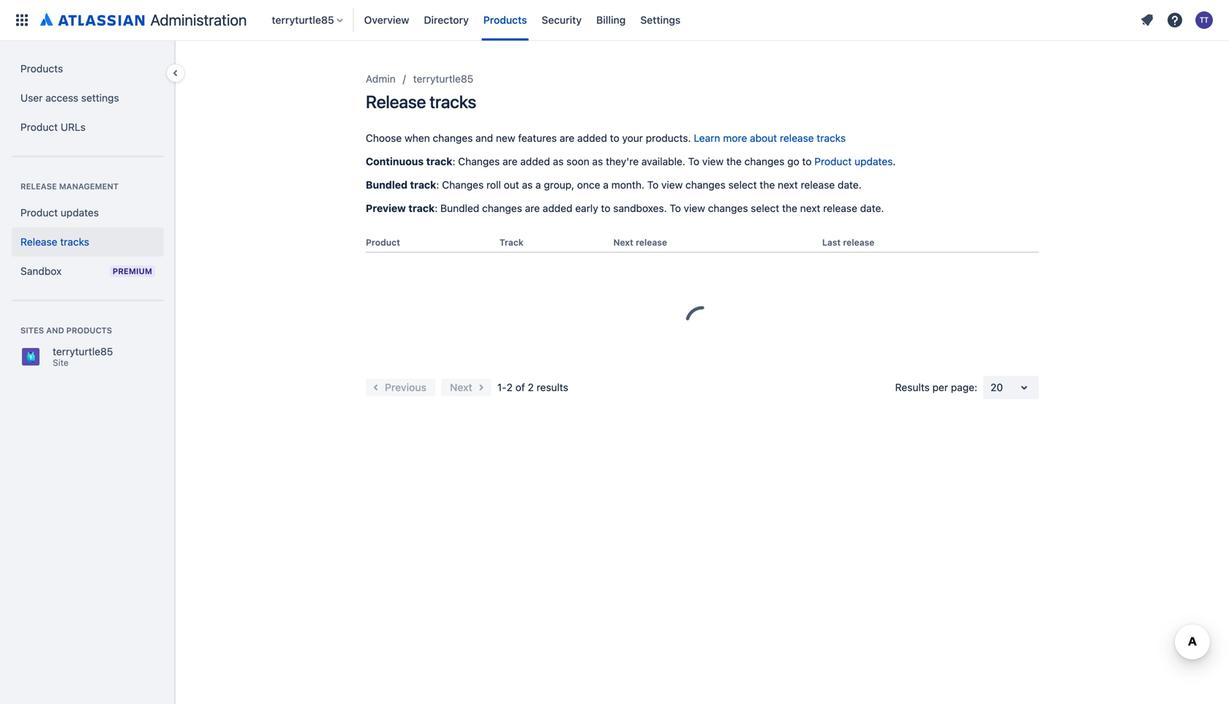 Task type: locate. For each thing, give the bounding box(es) containing it.
tracks right about
[[817, 132, 846, 144]]

tracks
[[430, 92, 476, 112], [817, 132, 846, 144], [60, 236, 89, 248]]

your
[[623, 132, 643, 144]]

user
[[20, 92, 43, 104]]

0 vertical spatial changes
[[458, 156, 500, 168]]

0 horizontal spatial 2
[[507, 382, 513, 394]]

changes
[[433, 132, 473, 144], [745, 156, 785, 168], [686, 179, 726, 191], [482, 202, 522, 214], [708, 202, 748, 214]]

as right out at the top left of the page
[[522, 179, 533, 191]]

sites and products
[[20, 326, 112, 336]]

products
[[484, 14, 527, 26], [20, 63, 63, 75]]

0 horizontal spatial next
[[778, 179, 798, 191]]

a left group,
[[536, 179, 541, 191]]

1 vertical spatial :
[[437, 179, 439, 191]]

learn more about release tracks link
[[694, 132, 846, 144]]

to down learn
[[689, 156, 700, 168]]

help icon image
[[1167, 11, 1184, 29]]

preview
[[366, 202, 406, 214]]

1 vertical spatial next
[[801, 202, 821, 214]]

2 vertical spatial track
[[409, 202, 435, 214]]

to
[[610, 132, 620, 144], [803, 156, 812, 168], [601, 202, 611, 214]]

view
[[703, 156, 724, 168], [662, 179, 683, 191], [684, 202, 706, 214]]

product
[[20, 121, 58, 133], [815, 156, 852, 168], [20, 207, 58, 219], [366, 238, 400, 248]]

terryturtle85 link
[[413, 70, 474, 88]]

:
[[453, 156, 456, 168], [437, 179, 439, 191], [435, 202, 438, 214]]

added
[[578, 132, 608, 144], [521, 156, 550, 168], [543, 202, 573, 214]]

products left security
[[484, 14, 527, 26]]

products
[[66, 326, 112, 336]]

product down the user
[[20, 121, 58, 133]]

a
[[536, 179, 541, 191], [603, 179, 609, 191]]

track right the preview
[[409, 202, 435, 214]]

1 vertical spatial product updates link
[[12, 198, 164, 228]]

0 vertical spatial and
[[476, 132, 493, 144]]

are up soon
[[560, 132, 575, 144]]

0 vertical spatial are
[[560, 132, 575, 144]]

select
[[729, 179, 757, 191], [751, 202, 780, 214]]

release up last release
[[824, 202, 858, 214]]

release up go
[[780, 132, 814, 144]]

administration banner
[[0, 0, 1230, 41]]

1 vertical spatial added
[[521, 156, 550, 168]]

2 vertical spatial to
[[601, 202, 611, 214]]

changes
[[458, 156, 500, 168], [442, 179, 484, 191]]

to right month.
[[648, 179, 659, 191]]

atlassian image
[[40, 10, 145, 28], [40, 10, 145, 28]]

last
[[823, 238, 841, 248]]

2 vertical spatial terryturtle85
[[53, 346, 113, 358]]

: right continuous on the left of page
[[453, 156, 456, 168]]

as for as
[[553, 156, 564, 168]]

1 horizontal spatial a
[[603, 179, 609, 191]]

release up sandbox
[[20, 236, 57, 248]]

1 horizontal spatial product updates link
[[815, 156, 893, 168]]

1 vertical spatial release tracks
[[20, 236, 89, 248]]

release right next
[[636, 238, 668, 248]]

changes down about
[[745, 156, 785, 168]]

changes down roll
[[482, 202, 522, 214]]

product updates link
[[815, 156, 893, 168], [12, 198, 164, 228]]

view down learn
[[703, 156, 724, 168]]

1 vertical spatial track
[[410, 179, 437, 191]]

and
[[476, 132, 493, 144], [46, 326, 64, 336]]

1 vertical spatial date.
[[861, 202, 885, 214]]

2 left of
[[507, 382, 513, 394]]

added down group,
[[543, 202, 573, 214]]

: for preview track
[[435, 202, 438, 214]]

products up the user
[[20, 63, 63, 75]]

next
[[778, 179, 798, 191], [801, 202, 821, 214]]

0 vertical spatial track
[[426, 156, 453, 168]]

product updates link down management
[[12, 198, 164, 228]]

1 vertical spatial and
[[46, 326, 64, 336]]

1 horizontal spatial are
[[525, 202, 540, 214]]

1 horizontal spatial terryturtle85
[[272, 14, 334, 26]]

terryturtle85 for terryturtle85 dropdown button on the left of page
[[272, 14, 334, 26]]

to
[[689, 156, 700, 168], [648, 179, 659, 191], [670, 202, 681, 214]]

updates
[[855, 156, 893, 168], [61, 207, 99, 219]]

terryturtle85 inside dropdown button
[[272, 14, 334, 26]]

overview
[[364, 14, 409, 26]]

0 vertical spatial bundled
[[366, 179, 408, 191]]

out
[[504, 179, 519, 191]]

0 horizontal spatial bundled
[[366, 179, 408, 191]]

1 horizontal spatial as
[[553, 156, 564, 168]]

changes right the when
[[433, 132, 473, 144]]

sandbox
[[20, 265, 62, 277]]

track
[[426, 156, 453, 168], [410, 179, 437, 191], [409, 202, 435, 214]]

tracks down the product updates
[[60, 236, 89, 248]]

they're
[[606, 156, 639, 168]]

are
[[560, 132, 575, 144], [503, 156, 518, 168], [525, 202, 540, 214]]

as left soon
[[553, 156, 564, 168]]

changes up roll
[[458, 156, 500, 168]]

0 horizontal spatial terryturtle85
[[53, 346, 113, 358]]

product for product
[[366, 238, 400, 248]]

1 horizontal spatial updates
[[855, 156, 893, 168]]

0 horizontal spatial updates
[[61, 207, 99, 219]]

user access settings
[[20, 92, 119, 104]]

previous image
[[367, 379, 385, 397]]

results per page:
[[896, 382, 978, 394]]

release tracks down the product updates
[[20, 236, 89, 248]]

and left new
[[476, 132, 493, 144]]

to right sandboxes.
[[670, 202, 681, 214]]

2 2 from the left
[[528, 382, 534, 394]]

next release
[[614, 238, 668, 248]]

next image
[[473, 379, 490, 397]]

billing link
[[592, 8, 630, 32]]

0 vertical spatial products
[[484, 14, 527, 26]]

0 horizontal spatial release tracks
[[20, 236, 89, 248]]

select down more at top
[[729, 179, 757, 191]]

2 horizontal spatial terryturtle85
[[413, 73, 474, 85]]

release tracks
[[366, 92, 476, 112], [20, 236, 89, 248]]

2 vertical spatial to
[[670, 202, 681, 214]]

as
[[553, 156, 564, 168], [593, 156, 603, 168], [522, 179, 533, 191]]

1 horizontal spatial and
[[476, 132, 493, 144]]

1 horizontal spatial release tracks
[[366, 92, 476, 112]]

as right soon
[[593, 156, 603, 168]]

added down features at the top of the page
[[521, 156, 550, 168]]

tracks down terryturtle85 link
[[430, 92, 476, 112]]

1 vertical spatial changes
[[442, 179, 484, 191]]

0 horizontal spatial to
[[648, 179, 659, 191]]

product updates link right go
[[815, 156, 893, 168]]

0 horizontal spatial tracks
[[60, 236, 89, 248]]

appswitcher icon image
[[13, 11, 31, 29]]

2 vertical spatial the
[[783, 202, 798, 214]]

products inside global navigation element
[[484, 14, 527, 26]]

0 horizontal spatial products
[[20, 63, 63, 75]]

2 vertical spatial view
[[684, 202, 706, 214]]

products link
[[479, 8, 532, 32], [12, 54, 164, 83]]

0 vertical spatial :
[[453, 156, 456, 168]]

1 vertical spatial terryturtle85
[[413, 73, 474, 85]]

0 vertical spatial date.
[[838, 179, 862, 191]]

the down go
[[783, 202, 798, 214]]

release
[[780, 132, 814, 144], [801, 179, 835, 191], [824, 202, 858, 214], [636, 238, 668, 248], [844, 238, 875, 248]]

management
[[59, 182, 119, 191]]

0 horizontal spatial and
[[46, 326, 64, 336]]

0 vertical spatial tracks
[[430, 92, 476, 112]]

0 horizontal spatial as
[[522, 179, 533, 191]]

1 2 from the left
[[507, 382, 513, 394]]

products link up settings
[[12, 54, 164, 83]]

billing
[[597, 14, 626, 26]]

and right sites
[[46, 326, 64, 336]]

.
[[893, 156, 896, 168]]

: for bundled track
[[437, 179, 439, 191]]

: right the preview
[[435, 202, 438, 214]]

2 right of
[[528, 382, 534, 394]]

products link left security link on the top left
[[479, 8, 532, 32]]

1 vertical spatial products
[[20, 63, 63, 75]]

site
[[53, 358, 69, 368]]

admin link
[[366, 70, 396, 88]]

2 horizontal spatial the
[[783, 202, 798, 214]]

1 vertical spatial products link
[[12, 54, 164, 83]]

1 horizontal spatial 2
[[528, 382, 534, 394]]

2 vertical spatial tracks
[[60, 236, 89, 248]]

0 vertical spatial product updates link
[[815, 156, 893, 168]]

2 horizontal spatial as
[[593, 156, 603, 168]]

once
[[577, 179, 601, 191]]

1 vertical spatial bundled
[[441, 202, 480, 214]]

the down learn more about release tracks link at the right top
[[760, 179, 775, 191]]

bundled
[[366, 179, 408, 191], [441, 202, 480, 214]]

view down available.
[[662, 179, 683, 191]]

are left the 'early'
[[525, 202, 540, 214]]

to for more
[[610, 132, 620, 144]]

date.
[[838, 179, 862, 191], [861, 202, 885, 214]]

track
[[500, 238, 524, 248]]

track down the when
[[426, 156, 453, 168]]

of
[[516, 382, 525, 394]]

to right go
[[803, 156, 812, 168]]

sites
[[20, 326, 44, 336]]

product urls
[[20, 121, 86, 133]]

1-2 of 2 results
[[498, 382, 569, 394]]

about
[[750, 132, 778, 144]]

1 a from the left
[[536, 179, 541, 191]]

next
[[614, 238, 634, 248]]

changes left roll
[[442, 179, 484, 191]]

select down about
[[751, 202, 780, 214]]

1 horizontal spatial products
[[484, 14, 527, 26]]

products.
[[646, 132, 691, 144]]

0 horizontal spatial are
[[503, 156, 518, 168]]

a right 'once'
[[603, 179, 609, 191]]

to right the 'early'
[[601, 202, 611, 214]]

1 vertical spatial updates
[[61, 207, 99, 219]]

available.
[[642, 156, 686, 168]]

0 vertical spatial the
[[727, 156, 742, 168]]

release up the product updates
[[20, 182, 57, 191]]

0 vertical spatial to
[[610, 132, 620, 144]]

0 horizontal spatial a
[[536, 179, 541, 191]]

changes down learn
[[686, 179, 726, 191]]

when
[[405, 132, 430, 144]]

bundled track : changes roll out as a group, once a month. to view changes select the next release date.
[[366, 179, 862, 191]]

changes for are
[[458, 156, 500, 168]]

product down the preview
[[366, 238, 400, 248]]

are up out at the top left of the page
[[503, 156, 518, 168]]

month.
[[612, 179, 645, 191]]

preview track : bundled changes are added early to sandboxes. to view changes select the next release date.
[[366, 202, 885, 214]]

view right sandboxes.
[[684, 202, 706, 214]]

2
[[507, 382, 513, 394], [528, 382, 534, 394]]

2 horizontal spatial are
[[560, 132, 575, 144]]

2 vertical spatial :
[[435, 202, 438, 214]]

1 horizontal spatial tracks
[[430, 92, 476, 112]]

to left your
[[610, 132, 620, 144]]

directory link
[[420, 8, 473, 32]]

sandboxes.
[[614, 202, 667, 214]]

0 vertical spatial terryturtle85
[[272, 14, 334, 26]]

learn
[[694, 132, 721, 144]]

1 horizontal spatial products link
[[479, 8, 532, 32]]

1 vertical spatial the
[[760, 179, 775, 191]]

2 horizontal spatial tracks
[[817, 132, 846, 144]]

release right last at the right top
[[844, 238, 875, 248]]

: left roll
[[437, 179, 439, 191]]

0 vertical spatial to
[[689, 156, 700, 168]]

account image
[[1196, 11, 1214, 29]]

1 horizontal spatial next
[[801, 202, 821, 214]]

settings
[[81, 92, 119, 104]]

product down release management at left
[[20, 207, 58, 219]]

the down more at top
[[727, 156, 742, 168]]

release down 'admin' link
[[366, 92, 426, 112]]

release
[[366, 92, 426, 112], [20, 182, 57, 191], [20, 236, 57, 248]]

added up soon
[[578, 132, 608, 144]]

track down continuous on the left of page
[[410, 179, 437, 191]]

0 vertical spatial products link
[[479, 8, 532, 32]]

0 vertical spatial release tracks
[[366, 92, 476, 112]]

release tracks down terryturtle85 link
[[366, 92, 476, 112]]

terryturtle85
[[272, 14, 334, 26], [413, 73, 474, 85], [53, 346, 113, 358]]



Task type: vqa. For each thing, say whether or not it's contained in the screenshot.
Discovered products link
no



Task type: describe. For each thing, give the bounding box(es) containing it.
20
[[991, 382, 1004, 394]]

1 vertical spatial are
[[503, 156, 518, 168]]

changes for roll
[[442, 179, 484, 191]]

terryturtle85 for terryturtle85 link
[[413, 73, 474, 85]]

2 vertical spatial added
[[543, 202, 573, 214]]

global navigation element
[[9, 0, 1136, 41]]

1-
[[498, 382, 507, 394]]

go
[[788, 156, 800, 168]]

2 horizontal spatial to
[[689, 156, 700, 168]]

track for bundled track
[[410, 179, 437, 191]]

urls
[[61, 121, 86, 133]]

1 vertical spatial select
[[751, 202, 780, 214]]

directory
[[424, 14, 469, 26]]

product for product urls
[[20, 121, 58, 133]]

group,
[[544, 179, 575, 191]]

0 vertical spatial next
[[778, 179, 798, 191]]

choose
[[366, 132, 402, 144]]

1 horizontal spatial to
[[670, 202, 681, 214]]

overview link
[[360, 8, 414, 32]]

changes down more at top
[[708, 202, 748, 214]]

products for the top the products link
[[484, 14, 527, 26]]

1 horizontal spatial bundled
[[441, 202, 480, 214]]

track for preview track
[[409, 202, 435, 214]]

continuous
[[366, 156, 424, 168]]

more
[[723, 132, 748, 144]]

roll
[[487, 179, 501, 191]]

1 vertical spatial view
[[662, 179, 683, 191]]

1 vertical spatial to
[[803, 156, 812, 168]]

products for left the products link
[[20, 63, 63, 75]]

0 horizontal spatial the
[[727, 156, 742, 168]]

soon
[[567, 156, 590, 168]]

0 vertical spatial view
[[703, 156, 724, 168]]

user access settings link
[[12, 83, 164, 113]]

release tracks link
[[12, 228, 164, 257]]

administration link
[[35, 8, 253, 32]]

admin
[[366, 73, 396, 85]]

release up last at the right top
[[801, 179, 835, 191]]

0 horizontal spatial product updates link
[[12, 198, 164, 228]]

results
[[896, 382, 930, 394]]

as for group,
[[522, 179, 533, 191]]

open image
[[1016, 379, 1034, 397]]

early
[[576, 202, 599, 214]]

0 vertical spatial added
[[578, 132, 608, 144]]

tracks inside release tracks link
[[60, 236, 89, 248]]

security
[[542, 14, 582, 26]]

premium
[[113, 267, 152, 276]]

1 horizontal spatial the
[[760, 179, 775, 191]]

2 vertical spatial release
[[20, 236, 57, 248]]

access
[[46, 92, 78, 104]]

new
[[496, 132, 516, 144]]

page:
[[951, 382, 978, 394]]

results
[[537, 382, 569, 394]]

0 vertical spatial release
[[366, 92, 426, 112]]

0 horizontal spatial products link
[[12, 54, 164, 83]]

0 vertical spatial updates
[[855, 156, 893, 168]]

product for product updates
[[20, 207, 58, 219]]

settings
[[641, 14, 681, 26]]

choose when changes and new features are added to your products. learn more about release tracks
[[366, 132, 846, 144]]

settings link
[[636, 8, 685, 32]]

continuous track : changes are added as soon as they're available. to view the changes go to product updates .
[[366, 156, 896, 168]]

1 vertical spatial release
[[20, 182, 57, 191]]

last release
[[823, 238, 875, 248]]

to for changes
[[601, 202, 611, 214]]

2 vertical spatial are
[[525, 202, 540, 214]]

features
[[518, 132, 557, 144]]

administration
[[150, 11, 247, 29]]

2 a from the left
[[603, 179, 609, 191]]

product right go
[[815, 156, 852, 168]]

0 vertical spatial select
[[729, 179, 757, 191]]

terryturtle85 button
[[267, 8, 349, 32]]

terryturtle85 site
[[53, 346, 113, 368]]

product urls link
[[12, 113, 164, 142]]

security link
[[538, 8, 586, 32]]

per
[[933, 382, 949, 394]]

product updates
[[20, 207, 99, 219]]

1 vertical spatial to
[[648, 179, 659, 191]]

1 vertical spatial tracks
[[817, 132, 846, 144]]

release management
[[20, 182, 119, 191]]



